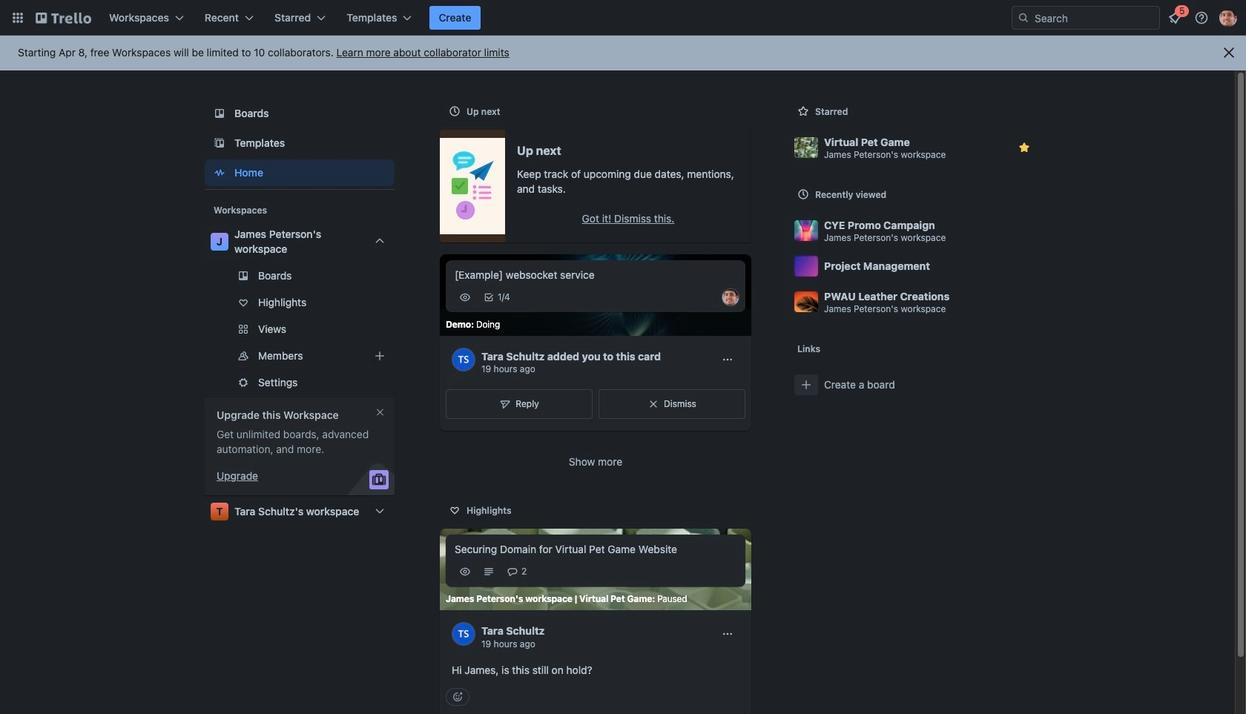 Task type: locate. For each thing, give the bounding box(es) containing it.
primary element
[[0, 0, 1246, 36]]

add reaction image
[[446, 689, 470, 706]]

home image
[[211, 164, 228, 182]]

click to unstar virtual pet game. it will be removed from your starred list. image
[[1017, 140, 1032, 155]]

add image
[[371, 347, 389, 365]]

template board image
[[211, 134, 228, 152]]



Task type: describe. For each thing, give the bounding box(es) containing it.
james peterson (jamespeterson93) image
[[1220, 9, 1237, 27]]

search image
[[1018, 12, 1030, 24]]

back to home image
[[36, 6, 91, 30]]

board image
[[211, 105, 228, 122]]

5 notifications image
[[1166, 9, 1184, 27]]

Search field
[[1030, 7, 1159, 29]]

open information menu image
[[1194, 10, 1209, 25]]



Task type: vqa. For each thing, say whether or not it's contained in the screenshot.
ACCOUNT.
no



